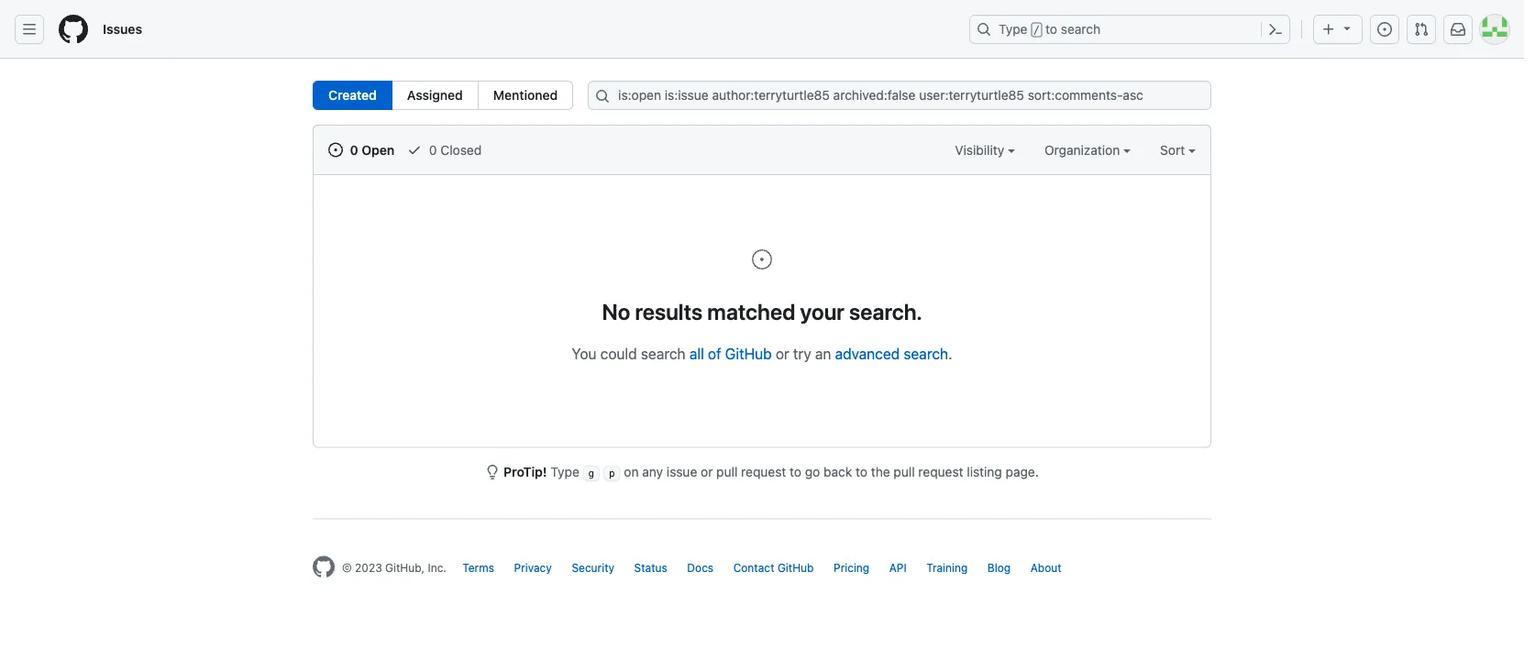 Task type: describe. For each thing, give the bounding box(es) containing it.
2 horizontal spatial to
[[1046, 22, 1058, 37]]

api
[[890, 562, 907, 575]]

advanced search link
[[835, 345, 949, 362]]

git pull request image
[[1415, 22, 1429, 37]]

privacy
[[514, 562, 552, 575]]

issue
[[667, 465, 698, 480]]

contact github
[[734, 562, 814, 575]]

2 request from the left
[[919, 465, 964, 480]]

0 horizontal spatial or
[[701, 465, 713, 480]]

plus image
[[1322, 22, 1337, 37]]

0 horizontal spatial github
[[726, 345, 772, 362]]

matched
[[708, 299, 796, 324]]

light bulb image
[[486, 465, 500, 480]]

search.
[[850, 299, 923, 324]]

0 open
[[347, 142, 395, 157]]

visibility
[[955, 142, 1008, 157]]

mentioned link
[[478, 81, 574, 110]]

issue opened image
[[1378, 22, 1393, 37]]

organization button
[[1045, 140, 1131, 160]]

all of github link
[[690, 345, 772, 362]]

search image
[[596, 89, 610, 104]]

1 horizontal spatial or
[[776, 345, 790, 362]]

you could search all of github or try an advanced search .
[[572, 345, 953, 362]]

assigned
[[407, 88, 463, 103]]

listing
[[967, 465, 1003, 480]]

about
[[1031, 562, 1062, 575]]

no results matched your search.
[[602, 299, 923, 324]]

created link
[[313, 81, 392, 110]]

github,
[[385, 562, 425, 575]]

any
[[643, 465, 663, 480]]

1 pull from the left
[[717, 465, 738, 480]]

0 for open
[[350, 142, 358, 157]]

p on any issue or pull request to go back to the pull request listing page.
[[609, 465, 1039, 480]]

advanced
[[835, 345, 900, 362]]

g
[[589, 468, 595, 479]]

notifications image
[[1451, 22, 1466, 37]]

issues element
[[313, 81, 574, 110]]

Search all issues text field
[[588, 81, 1212, 110]]

protip!
[[504, 465, 547, 480]]

2023
[[355, 562, 382, 575]]

pricing
[[834, 562, 870, 575]]

try
[[794, 345, 812, 362]]

could
[[601, 345, 637, 362]]

homepage image inside footer
[[313, 556, 335, 578]]

you
[[572, 345, 597, 362]]

©
[[342, 562, 352, 575]]

1 horizontal spatial issue opened image
[[751, 249, 773, 271]]

created
[[328, 88, 377, 103]]

page.
[[1006, 465, 1039, 480]]

visibility button
[[955, 140, 1016, 160]]

go
[[805, 465, 821, 480]]

terms
[[463, 562, 495, 575]]

the
[[871, 465, 891, 480]]

all
[[690, 345, 704, 362]]

0 for closed
[[429, 142, 437, 157]]

your
[[801, 299, 845, 324]]

command palette image
[[1269, 22, 1284, 37]]

0 closed link
[[407, 140, 482, 160]]

0 horizontal spatial to
[[790, 465, 802, 480]]

blog link
[[988, 562, 1011, 575]]

protip! type g
[[504, 465, 595, 480]]

about link
[[1031, 562, 1062, 575]]

triangle down image
[[1340, 21, 1355, 35]]

2 horizontal spatial search
[[1061, 22, 1101, 37]]

type / to search
[[999, 22, 1101, 37]]



Task type: locate. For each thing, give the bounding box(es) containing it.
or
[[776, 345, 790, 362], [701, 465, 713, 480]]

docs link
[[688, 562, 714, 575]]

status link
[[634, 562, 668, 575]]

0 horizontal spatial issue opened image
[[328, 143, 343, 157]]

api link
[[890, 562, 907, 575]]

or right issue
[[701, 465, 713, 480]]

1 vertical spatial homepage image
[[313, 556, 335, 578]]

search right /
[[1061, 22, 1101, 37]]

0 vertical spatial or
[[776, 345, 790, 362]]

homepage image left issues
[[59, 15, 88, 44]]

1 vertical spatial type
[[551, 465, 580, 480]]

1 request from the left
[[741, 465, 787, 480]]

2 pull from the left
[[894, 465, 915, 480]]

issue opened image left 0 open
[[328, 143, 343, 157]]

terms link
[[463, 562, 495, 575]]

0 horizontal spatial pull
[[717, 465, 738, 480]]

1 horizontal spatial search
[[904, 345, 949, 362]]

1 horizontal spatial type
[[999, 22, 1028, 37]]

assigned link
[[392, 81, 479, 110]]

issue opened image up no results matched your search.
[[751, 249, 773, 271]]

contact github link
[[734, 562, 814, 575]]

2 0 from the left
[[429, 142, 437, 157]]

1 horizontal spatial request
[[919, 465, 964, 480]]

0 horizontal spatial request
[[741, 465, 787, 480]]

1 0 from the left
[[350, 142, 358, 157]]

pull
[[717, 465, 738, 480], [894, 465, 915, 480]]

to left go
[[790, 465, 802, 480]]

or left try
[[776, 345, 790, 362]]

/
[[1034, 24, 1040, 37]]

github right contact
[[778, 562, 814, 575]]

0 vertical spatial github
[[726, 345, 772, 362]]

sort button
[[1161, 140, 1196, 160]]

of
[[708, 345, 722, 362]]

footer containing © 2023 github, inc.
[[298, 519, 1227, 624]]

0 vertical spatial homepage image
[[59, 15, 88, 44]]

security
[[572, 562, 615, 575]]

no
[[602, 299, 631, 324]]

0 closed
[[426, 142, 482, 157]]

organization
[[1045, 142, 1124, 157]]

open
[[362, 142, 395, 157]]

1 vertical spatial github
[[778, 562, 814, 575]]

contact
[[734, 562, 775, 575]]

1 horizontal spatial to
[[856, 465, 868, 480]]

pull right issue
[[717, 465, 738, 480]]

0 horizontal spatial type
[[551, 465, 580, 480]]

issue opened image
[[328, 143, 343, 157], [751, 249, 773, 271]]

status
[[634, 562, 668, 575]]

Issues search field
[[588, 81, 1212, 110]]

security link
[[572, 562, 615, 575]]

to left "the"
[[856, 465, 868, 480]]

back
[[824, 465, 853, 480]]

search left all
[[641, 345, 686, 362]]

0 horizontal spatial homepage image
[[59, 15, 88, 44]]

mentioned
[[493, 88, 558, 103]]

homepage image left ©
[[313, 556, 335, 578]]

1 horizontal spatial homepage image
[[313, 556, 335, 578]]

1 vertical spatial or
[[701, 465, 713, 480]]

check image
[[407, 143, 422, 157]]

request left go
[[741, 465, 787, 480]]

1 horizontal spatial 0
[[429, 142, 437, 157]]

homepage image
[[59, 15, 88, 44], [313, 556, 335, 578]]

on
[[624, 465, 639, 480]]

0 right check icon
[[429, 142, 437, 157]]

github right of
[[726, 345, 772, 362]]

github
[[726, 345, 772, 362], [778, 562, 814, 575]]

docs
[[688, 562, 714, 575]]

results
[[635, 299, 703, 324]]

training
[[927, 562, 968, 575]]

github inside footer
[[778, 562, 814, 575]]

privacy link
[[514, 562, 552, 575]]

issue opened image inside 0 open link
[[328, 143, 343, 157]]

search
[[1061, 22, 1101, 37], [641, 345, 686, 362], [904, 345, 949, 362]]

0 left "open"
[[350, 142, 358, 157]]

0
[[350, 142, 358, 157], [429, 142, 437, 157]]

pull right "the"
[[894, 465, 915, 480]]

type left g
[[551, 465, 580, 480]]

request
[[741, 465, 787, 480], [919, 465, 964, 480]]

issues
[[103, 22, 142, 37]]

closed
[[441, 142, 482, 157]]

1 horizontal spatial pull
[[894, 465, 915, 480]]

.
[[949, 345, 953, 362]]

inc.
[[428, 562, 447, 575]]

search down search.
[[904, 345, 949, 362]]

type left /
[[999, 22, 1028, 37]]

0 horizontal spatial search
[[641, 345, 686, 362]]

an
[[816, 345, 832, 362]]

type
[[999, 22, 1028, 37], [551, 465, 580, 480]]

© 2023 github, inc.
[[342, 562, 447, 575]]

0 vertical spatial type
[[999, 22, 1028, 37]]

blog
[[988, 562, 1011, 575]]

p
[[609, 468, 615, 479]]

footer
[[298, 519, 1227, 624]]

to
[[1046, 22, 1058, 37], [790, 465, 802, 480], [856, 465, 868, 480]]

sort
[[1161, 142, 1186, 157]]

request left listing
[[919, 465, 964, 480]]

1 vertical spatial issue opened image
[[751, 249, 773, 271]]

training link
[[927, 562, 968, 575]]

0 horizontal spatial 0
[[350, 142, 358, 157]]

0 open link
[[328, 140, 395, 160]]

to right /
[[1046, 22, 1058, 37]]

0 vertical spatial issue opened image
[[328, 143, 343, 157]]

pricing link
[[834, 562, 870, 575]]

1 horizontal spatial github
[[778, 562, 814, 575]]



Task type: vqa. For each thing, say whether or not it's contained in the screenshot.
terryturtle85 / excel_importer
no



